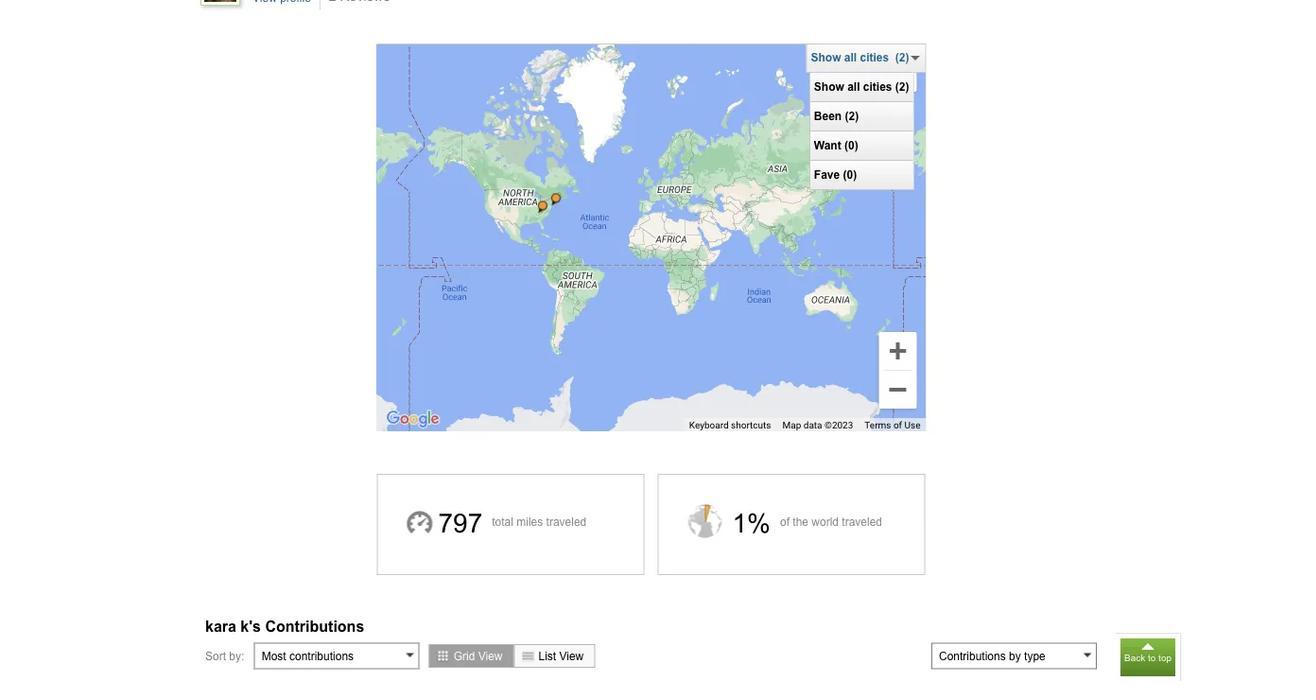 Task type: locate. For each thing, give the bounding box(es) containing it.
been (2)
[[814, 110, 859, 123]]

0 horizontal spatial view
[[478, 649, 503, 662]]

grid view
[[454, 649, 503, 662]]

been
[[814, 110, 842, 123]]

(0) right fave at the top
[[843, 168, 857, 181]]

contributions
[[265, 618, 364, 635], [939, 649, 1006, 662]]

1 horizontal spatial traveled
[[842, 516, 883, 528]]

google image
[[382, 407, 444, 431]]

(0) right want
[[845, 139, 859, 152]]

1 vertical spatial (0)
[[843, 168, 857, 181]]

traveled
[[546, 516, 587, 528], [842, 516, 883, 528]]

want (0)
[[814, 139, 859, 152]]

1 horizontal spatial of
[[894, 420, 903, 431]]

1 vertical spatial cities
[[864, 80, 893, 93]]

1 vertical spatial (2)
[[896, 80, 910, 93]]

797
[[438, 509, 483, 538]]

of for 1%
[[780, 516, 790, 528]]

k's
[[241, 618, 261, 635]]

0 horizontal spatial traveled
[[546, 516, 587, 528]]

map
[[783, 420, 802, 431]]

1 horizontal spatial view
[[560, 649, 584, 662]]

0 vertical spatial of
[[894, 420, 903, 431]]

0 horizontal spatial contributions
[[265, 618, 364, 635]]

0 horizontal spatial of
[[780, 516, 790, 528]]

of inside 1% of the world traveled
[[780, 516, 790, 528]]

traveled inside 797 total miles traveled
[[546, 516, 587, 528]]

kara
[[205, 618, 236, 635]]

miles
[[517, 516, 543, 528]]

1 vertical spatial of
[[780, 516, 790, 528]]

of left use
[[894, 420, 903, 431]]

traveled right world
[[842, 516, 883, 528]]

data
[[804, 420, 823, 431]]

back to top
[[1125, 653, 1172, 663]]

contributions
[[290, 649, 354, 662]]

of left the
[[780, 516, 790, 528]]

0 vertical spatial (0)
[[845, 139, 859, 152]]

(2)
[[896, 51, 910, 64], [896, 80, 910, 93], [845, 110, 859, 123]]

(0) for want (0)
[[845, 139, 859, 152]]

list view
[[539, 649, 584, 662]]

1 vertical spatial all
[[848, 80, 860, 93]]

terms
[[865, 420, 892, 431]]

terms of use
[[865, 420, 921, 431]]

sort by:
[[205, 649, 244, 662]]

1 traveled from the left
[[546, 516, 587, 528]]

all
[[845, 51, 857, 64], [848, 80, 860, 93]]

view
[[478, 649, 503, 662], [560, 649, 584, 662]]

view for grid view
[[478, 649, 503, 662]]

1%
[[733, 509, 771, 538]]

of
[[894, 420, 903, 431], [780, 516, 790, 528]]

contributions left "by"
[[939, 649, 1006, 662]]

0 vertical spatial (2)
[[896, 51, 910, 64]]

contributions up contributions on the left bottom of the page
[[265, 618, 364, 635]]

1 vertical spatial contributions
[[939, 649, 1006, 662]]

back
[[1125, 653, 1146, 663]]

map data ©2023
[[783, 420, 854, 431]]

797 total miles traveled
[[438, 509, 587, 538]]

traveled right miles
[[546, 516, 587, 528]]

show
[[811, 51, 841, 64], [814, 80, 845, 93]]

cities
[[860, 51, 889, 64], [864, 80, 893, 93]]

(0)
[[845, 139, 859, 152], [843, 168, 857, 181]]

view right grid
[[478, 649, 503, 662]]

2 traveled from the left
[[842, 516, 883, 528]]

1 vertical spatial show all cities (2)
[[814, 80, 910, 93]]

show all cities (2)
[[811, 51, 910, 64], [814, 80, 910, 93]]

keyboard shortcuts button
[[689, 419, 772, 432]]

0 vertical spatial show all cities (2)
[[811, 51, 910, 64]]

map region
[[167, 23, 1136, 508]]

contributions by type
[[939, 649, 1046, 662]]

view right list
[[560, 649, 584, 662]]

1 vertical spatial show
[[814, 80, 845, 93]]

view for list view
[[560, 649, 584, 662]]

2 view from the left
[[560, 649, 584, 662]]

1 view from the left
[[478, 649, 503, 662]]



Task type: describe. For each thing, give the bounding box(es) containing it.
1 horizontal spatial contributions
[[939, 649, 1006, 662]]

type
[[1025, 649, 1046, 662]]

most contributions
[[262, 649, 354, 662]]

world
[[812, 516, 839, 528]]

0 vertical spatial show
[[811, 51, 841, 64]]

most
[[262, 649, 286, 662]]

1% of the world traveled
[[733, 509, 883, 538]]

fave
[[814, 168, 840, 181]]

0 vertical spatial all
[[845, 51, 857, 64]]

0 vertical spatial contributions
[[265, 618, 364, 635]]

of for terms
[[894, 420, 903, 431]]

top
[[1159, 653, 1172, 663]]

2 vertical spatial (2)
[[845, 110, 859, 123]]

keyboard shortcuts
[[689, 420, 772, 431]]

(0) for fave (0)
[[843, 168, 857, 181]]

to
[[1148, 653, 1156, 663]]

by:
[[229, 649, 244, 662]]

use
[[905, 420, 921, 431]]

the
[[793, 516, 809, 528]]

sort
[[205, 649, 226, 662]]

terms of use link
[[865, 420, 921, 431]]

kara k's contributions
[[205, 618, 364, 635]]

keyboard
[[689, 420, 729, 431]]

shortcuts
[[731, 420, 772, 431]]

by
[[1009, 649, 1021, 662]]

©2023
[[825, 420, 854, 431]]

want
[[814, 139, 842, 152]]

0 vertical spatial cities
[[860, 51, 889, 64]]

total
[[492, 516, 514, 528]]

traveled inside 1% of the world traveled
[[842, 516, 883, 528]]

list
[[539, 649, 556, 662]]

grid
[[454, 649, 475, 662]]

fave (0)
[[814, 168, 857, 181]]



Task type: vqa. For each thing, say whether or not it's contained in the screenshot.
the 'near' in 'Restaurants Near 7D Dark Ride Adventure' link
no



